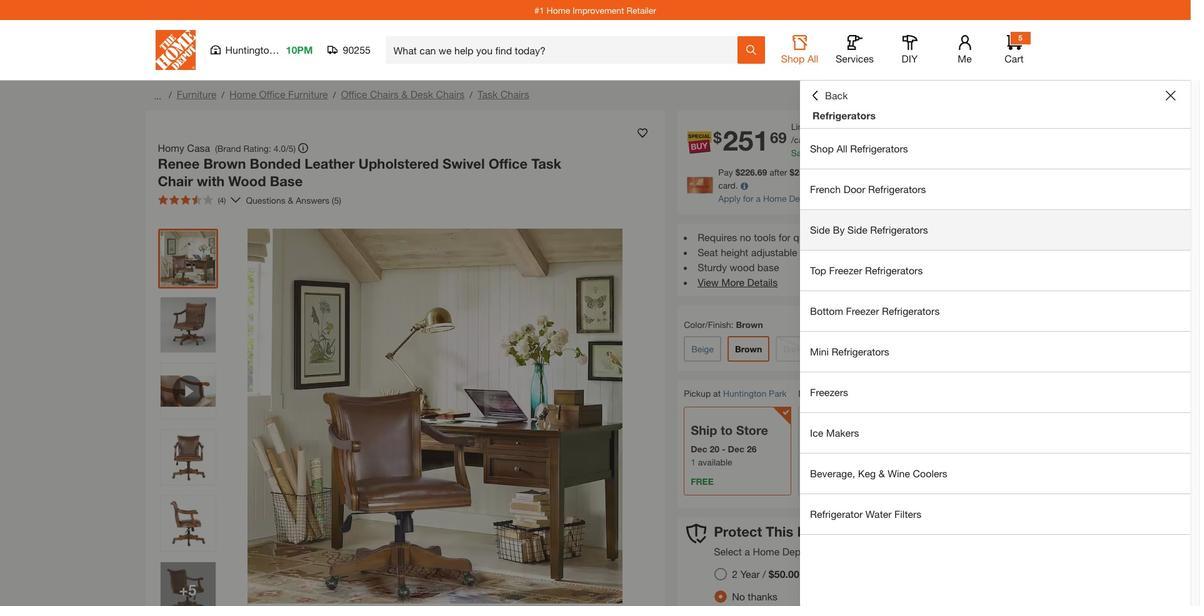 Task type: describe. For each thing, give the bounding box(es) containing it.
keg
[[858, 468, 876, 480]]

#1 home improvement retailer
[[535, 5, 656, 15]]

1 vertical spatial &
[[288, 195, 293, 205]]

homy casa
[[158, 142, 210, 154]]

/5)
[[286, 143, 296, 153]]

bonded
[[250, 156, 301, 172]]

wood
[[228, 173, 266, 189]]

0 vertical spatial .
[[841, 134, 844, 145]]

/ down 90255 button
[[333, 89, 336, 100]]

desk
[[411, 88, 433, 100]]

brown homy casa task chairs renee 4f.3 image
[[160, 496, 215, 551]]

... / furniture / home office furniture / office chairs & desk chairs / task chairs
[[152, 88, 529, 101]]

... button
[[152, 87, 164, 104]]

your total qualifying purchase upon opening a new card.
[[718, 167, 1024, 191]]

water
[[866, 508, 892, 520]]

consumer
[[816, 193, 856, 204]]

per
[[825, 121, 838, 132]]

office inside renee brown bonded leather upholstered swivel office task chair with wood base
[[489, 156, 528, 172]]

after
[[770, 167, 787, 178]]

tools
[[754, 231, 776, 243]]

3 chairs from the left
[[501, 88, 529, 100]]

ship
[[691, 423, 717, 438]]

ice makers link
[[800, 413, 1191, 453]]

by
[[884, 546, 895, 558]]

french door refrigerators
[[810, 183, 926, 195]]

0 vertical spatial depot
[[789, 193, 813, 204]]

services
[[836, 53, 874, 64]]

(4)
[[218, 196, 226, 205]]

select
[[714, 546, 742, 558]]

opening
[[967, 167, 998, 178]]

1 furniture from the left
[[177, 88, 217, 100]]

questions & answers (5)
[[246, 195, 341, 205]]

ice makers
[[810, 427, 859, 439]]

protection
[[813, 546, 859, 558]]

& inside ... / furniture / home office furniture / office chairs & desk chairs / task chairs
[[402, 88, 408, 100]]

(
[[847, 148, 850, 158]]

refrigerators down back
[[813, 109, 876, 121]]

a inside protect this item select a home depot protection plan by allstate for:
[[745, 546, 750, 558]]

%)
[[859, 148, 870, 158]]

1 horizontal spatial office
[[341, 88, 367, 100]]

pickup
[[684, 388, 711, 399]]

requires no tools for quick and easy assembly seat height adjustable sturdy wood base view more details
[[698, 231, 906, 288]]

total
[[846, 167, 863, 178]]

no
[[740, 231, 751, 243]]

delivery friday, dec 22
[[805, 423, 865, 454]]

1 chairs from the left
[[370, 88, 399, 100]]

brown homy casa task chairs renee c3.2 image
[[160, 430, 215, 485]]

home inside ... / furniture / home office furniture / office chairs & desk chairs / task chairs
[[229, 88, 256, 100]]

casa
[[187, 142, 210, 154]]

shop for shop all
[[781, 53, 805, 64]]

apply now image
[[687, 177, 718, 194]]

& inside "menu"
[[879, 468, 885, 480]]

item
[[797, 524, 827, 540]]

plan
[[861, 546, 881, 558]]

huntington park button
[[723, 388, 787, 399]]

refrigerators right mini
[[832, 346, 890, 358]]

card
[[859, 193, 878, 204]]

brown homy casa task chairs renee 1f.4 image
[[160, 563, 215, 606]]

base
[[270, 173, 303, 189]]

allstate
[[898, 546, 931, 558]]

beverage,
[[810, 468, 855, 480]]

me button
[[945, 35, 985, 65]]

$ inside $ 251 69
[[713, 129, 722, 146]]

drawer close image
[[1166, 91, 1176, 101]]

free for friday,
[[805, 476, 828, 487]]

qualifying
[[866, 167, 903, 178]]

off
[[807, 167, 824, 178]]

shop all refrigerators link
[[800, 129, 1191, 169]]

order
[[840, 121, 861, 132]]

answers
[[296, 195, 329, 205]]

option group containing 2 year /
[[710, 564, 810, 606]]

$ 251 69
[[713, 124, 787, 157]]

leather
[[305, 156, 355, 172]]

10pm
[[286, 44, 313, 56]]

refrigerators down the top freezer refrigerators
[[882, 305, 940, 317]]

pickup at huntington park
[[684, 388, 787, 399]]

diy
[[902, 53, 918, 64]]

ice
[[810, 427, 824, 439]]

/ right ...
[[169, 89, 172, 100]]

411
[[826, 134, 841, 145]]

shop all refrigerators
[[810, 143, 908, 154]]

$ up 160
[[822, 134, 826, 145]]

home office furniture link
[[229, 88, 328, 100]]

makers
[[826, 427, 859, 439]]

task inside ... / furniture / home office furniture / office chairs & desk chairs / task chairs
[[478, 88, 498, 100]]

39
[[850, 148, 859, 158]]

card.
[[718, 180, 738, 191]]

view
[[698, 276, 719, 288]]

easy
[[840, 231, 861, 243]]

mini refrigerators link
[[800, 332, 1191, 372]]

226.69
[[741, 167, 767, 178]]

view more details link
[[698, 276, 778, 288]]

delivery
[[805, 423, 853, 438]]

0 vertical spatial for
[[743, 193, 754, 204]]

pay
[[718, 167, 733, 178]]

#1
[[535, 5, 544, 15]]

251
[[723, 124, 769, 157]]

0 horizontal spatial huntington
[[225, 44, 275, 56]]

/ inside option group
[[763, 569, 766, 580]]

0 horizontal spatial park
[[278, 44, 298, 56]]

2 dec from the left
[[728, 444, 745, 454]]

ship to store dec 20 - dec 26 1 available
[[691, 423, 768, 468]]

upon
[[944, 167, 964, 178]]

depot inside protect this item select a home depot protection plan by allstate for:
[[783, 546, 810, 558]]

wood
[[730, 261, 755, 273]]

2 chairs from the left
[[436, 88, 465, 100]]

3.5 stars image
[[158, 195, 213, 205]]

all for shop all
[[808, 53, 819, 64]]

brown inside button
[[735, 344, 762, 354]]

2 side from the left
[[848, 224, 868, 236]]

thanks
[[748, 591, 778, 603]]

90255 inside the delivering to 90255
[[850, 389, 874, 399]]

renee brown bonded leather upholstered swivel office task chair with wood base
[[158, 156, 562, 189]]

cart
[[1005, 53, 1024, 64]]

26
[[747, 444, 757, 454]]

door
[[844, 183, 866, 195]]

bottom
[[810, 305, 843, 317]]

all for shop all refrigerators
[[837, 143, 848, 154]]

free for to
[[691, 476, 714, 487]]

huntington park
[[225, 44, 298, 56]]

year
[[741, 569, 760, 580]]

refrigerators down the qualifying
[[868, 183, 926, 195]]



Task type: locate. For each thing, give the bounding box(es) containing it.
brown homy casa task chairs renee e1.1 image
[[160, 298, 215, 353]]

with
[[197, 173, 225, 189]]

freezer right bottom
[[846, 305, 879, 317]]

office chairs & desk chairs link
[[341, 88, 465, 100]]

shop all button
[[780, 35, 820, 65]]

20 inside limit 20 per order /carton $ 411 . 94 save $ 160 . 25 ( 39 %)
[[813, 121, 822, 132]]

freezer inside the top freezer refrigerators link
[[829, 264, 863, 276]]

2 vertical spatial a
[[745, 546, 750, 558]]

160
[[818, 148, 833, 158]]

$ left 251
[[713, 129, 722, 146]]

depot down the off
[[789, 193, 813, 204]]

apply for a home depot consumer card
[[718, 193, 878, 204]]

0 vertical spatial a
[[1001, 167, 1005, 178]]

office right swivel
[[489, 156, 528, 172]]

office down huntington park
[[259, 88, 285, 100]]

-
[[722, 444, 726, 454]]

free down friday,
[[805, 476, 828, 487]]

0 vertical spatial shop
[[781, 53, 805, 64]]

1 horizontal spatial .
[[841, 134, 844, 145]]

available
[[698, 457, 732, 468]]

(5)
[[332, 195, 341, 205]]

1 vertical spatial 20
[[710, 444, 720, 454]]

90255 right freezers
[[850, 389, 874, 399]]

cart 5
[[1005, 33, 1024, 64]]

69
[[770, 129, 787, 146]]

and
[[821, 231, 838, 243]]

option group
[[710, 564, 810, 606]]

:
[[731, 319, 734, 330]]

/
[[169, 89, 172, 100], [222, 89, 224, 100], [333, 89, 336, 100], [470, 89, 473, 100], [763, 569, 766, 580]]

90255 inside button
[[343, 44, 371, 56]]

5
[[1019, 33, 1023, 43]]

freezer for top
[[829, 264, 863, 276]]

shop inside "menu"
[[810, 143, 834, 154]]

1 vertical spatial depot
[[783, 546, 810, 558]]

25
[[835, 148, 845, 158], [795, 167, 804, 178]]

1 horizontal spatial 20
[[813, 121, 822, 132]]

a right select
[[745, 546, 750, 558]]

to right delivering
[[839, 388, 847, 399]]

brown down the (brand
[[203, 156, 246, 172]]

refrigerators down card
[[870, 224, 928, 236]]

1 horizontal spatial side
[[848, 224, 868, 236]]

beige button
[[684, 336, 721, 362]]

apply for a home depot consumer card link
[[718, 193, 878, 204]]

limit 20 per order /carton $ 411 . 94 save $ 160 . 25 ( 39 %)
[[791, 121, 870, 158]]

0 horizontal spatial 20
[[710, 444, 720, 454]]

top freezer refrigerators link
[[800, 251, 1191, 291]]

color/finish
[[684, 319, 731, 330]]

feedback link image
[[1184, 211, 1200, 279]]

1 horizontal spatial free
[[805, 476, 828, 487]]

pay $ 226.69 after $ 25 off
[[718, 167, 824, 178]]

side right by at the right
[[848, 224, 868, 236]]

1 horizontal spatial chairs
[[436, 88, 465, 100]]

office down 90255 button
[[341, 88, 367, 100]]

mini refrigerators
[[810, 346, 890, 358]]

0 vertical spatial 25
[[835, 148, 845, 158]]

requires
[[698, 231, 737, 243]]

0 horizontal spatial task
[[478, 88, 498, 100]]

no
[[732, 591, 745, 603]]

task inside renee brown bonded leather upholstered swivel office task chair with wood base
[[532, 156, 562, 172]]

0 horizontal spatial side
[[810, 224, 830, 236]]

office
[[259, 88, 285, 100], [341, 88, 367, 100], [489, 156, 528, 172]]

0 vertical spatial 20
[[813, 121, 822, 132]]

at
[[713, 388, 721, 399]]

1 horizontal spatial all
[[837, 143, 848, 154]]

more
[[722, 276, 745, 288]]

1 horizontal spatial a
[[756, 193, 761, 204]]

for down info icon
[[743, 193, 754, 204]]

to up -
[[721, 423, 733, 438]]

(brand rating: 4.0 /5)
[[215, 143, 296, 153]]

brown down color/finish : brown
[[735, 344, 762, 354]]

to for 90255
[[839, 388, 847, 399]]

freezer for bottom
[[846, 305, 879, 317]]

1 horizontal spatial to
[[839, 388, 847, 399]]

& down base
[[288, 195, 293, 205]]

menu containing shop all refrigerators
[[800, 129, 1191, 535]]

brown inside renee brown bonded leather upholstered swivel office task chair with wood base
[[203, 156, 246, 172]]

1 horizontal spatial &
[[402, 88, 408, 100]]

info image
[[741, 183, 748, 190]]

dec
[[691, 444, 707, 454], [728, 444, 745, 454], [836, 444, 853, 454]]

1 vertical spatial huntington
[[723, 388, 767, 399]]

dec right -
[[728, 444, 745, 454]]

/ right year
[[763, 569, 766, 580]]

free down 1 at bottom
[[691, 476, 714, 487]]

depot
[[789, 193, 813, 204], [783, 546, 810, 558]]

huntington left 10pm at the left
[[225, 44, 275, 56]]

back button
[[810, 89, 848, 102]]

side by side refrigerators link
[[800, 210, 1191, 250]]

refrigerator
[[810, 508, 863, 520]]

freezers
[[810, 386, 848, 398]]

2 furniture from the left
[[288, 88, 328, 100]]

brown
[[203, 156, 246, 172], [736, 319, 763, 330], [735, 344, 762, 354]]

1 horizontal spatial for
[[779, 231, 791, 243]]

shop for shop all refrigerators
[[810, 143, 834, 154]]

all left 39
[[837, 143, 848, 154]]

homy
[[158, 142, 184, 154]]

.
[[841, 134, 844, 145], [833, 148, 835, 158]]

& right "keg"
[[879, 468, 885, 480]]

a inside your total qualifying purchase upon opening a new card.
[[1001, 167, 1005, 178]]

home down after
[[763, 193, 787, 204]]

1 vertical spatial park
[[769, 388, 787, 399]]

the home depot logo image
[[155, 30, 195, 70]]

a left new
[[1001, 167, 1005, 178]]

2 vertical spatial brown
[[735, 344, 762, 354]]

2 vertical spatial &
[[879, 468, 885, 480]]

no thanks
[[732, 591, 778, 603]]

a
[[1001, 167, 1005, 178], [756, 193, 761, 204], [745, 546, 750, 558]]

$ right pay
[[736, 167, 741, 178]]

1 vertical spatial a
[[756, 193, 761, 204]]

25 left (
[[835, 148, 845, 158]]

store
[[736, 423, 768, 438]]

dec inside delivery friday, dec 22
[[836, 444, 853, 454]]

90255 up ... / furniture / home office furniture / office chairs & desk chairs / task chairs
[[343, 44, 371, 56]]

furniture
[[177, 88, 217, 100], [288, 88, 328, 100]]

$ right after
[[790, 167, 795, 178]]

to
[[839, 388, 847, 399], [721, 423, 733, 438]]

home up 2 year / $50.00
[[753, 546, 780, 558]]

for
[[743, 193, 754, 204], [779, 231, 791, 243]]

1 horizontal spatial 90255
[[850, 389, 874, 399]]

0 vertical spatial 90255
[[343, 44, 371, 56]]

0 horizontal spatial to
[[721, 423, 733, 438]]

20
[[813, 121, 822, 132], [710, 444, 720, 454]]

for inside requires no tools for quick and easy assembly seat height adjustable sturdy wood base view more details
[[779, 231, 791, 243]]

services button
[[835, 35, 875, 65]]

0 horizontal spatial all
[[808, 53, 819, 64]]

dec left "22"
[[836, 444, 853, 454]]

1
[[691, 457, 696, 468]]

0 horizontal spatial dec
[[691, 444, 707, 454]]

0 vertical spatial all
[[808, 53, 819, 64]]

What can we help you find today? search field
[[394, 37, 737, 63]]

1 vertical spatial .
[[833, 148, 835, 158]]

4.0
[[274, 143, 286, 153]]

1 side from the left
[[810, 224, 830, 236]]

/ left the task chairs link
[[470, 89, 473, 100]]

$ right save
[[813, 148, 818, 158]]

dec up 1 at bottom
[[691, 444, 707, 454]]

20 inside the ship to store dec 20 - dec 26 1 available
[[710, 444, 720, 454]]

adjustable
[[751, 246, 798, 258]]

for:
[[933, 546, 948, 558]]

a down 226.69
[[756, 193, 761, 204]]

all up back button
[[808, 53, 819, 64]]

6316524675112 image
[[160, 364, 215, 419]]

0 horizontal spatial free
[[691, 476, 714, 487]]

mini
[[810, 346, 829, 358]]

1 vertical spatial brown
[[736, 319, 763, 330]]

(brand
[[215, 143, 241, 153]]

(4) link
[[153, 190, 241, 210]]

furniture down 10pm at the left
[[288, 88, 328, 100]]

home right furniture link
[[229, 88, 256, 100]]

upholstered
[[359, 156, 439, 172]]

1 horizontal spatial huntington
[[723, 388, 767, 399]]

1 vertical spatial all
[[837, 143, 848, 154]]

park left delivering
[[769, 388, 787, 399]]

3 dec from the left
[[836, 444, 853, 454]]

to inside the delivering to 90255
[[839, 388, 847, 399]]

0 horizontal spatial .
[[833, 148, 835, 158]]

to for store
[[721, 423, 733, 438]]

shop inside button
[[781, 53, 805, 64]]

freezer right top
[[829, 264, 863, 276]]

retailer
[[627, 5, 656, 15]]

. down the 411
[[833, 148, 835, 158]]

brown right :
[[736, 319, 763, 330]]

beverage, keg & wine coolers
[[810, 468, 948, 480]]

0 vertical spatial park
[[278, 44, 298, 56]]

menu
[[800, 129, 1191, 535]]

2 horizontal spatial a
[[1001, 167, 1005, 178]]

1 vertical spatial for
[[779, 231, 791, 243]]

park up "home office furniture" link
[[278, 44, 298, 56]]

color/finish : brown
[[684, 319, 763, 330]]

1 vertical spatial to
[[721, 423, 733, 438]]

protect
[[714, 524, 762, 540]]

freezer
[[829, 264, 863, 276], [846, 305, 879, 317]]

new
[[1008, 167, 1024, 178]]

0 horizontal spatial &
[[288, 195, 293, 205]]

2 horizontal spatial office
[[489, 156, 528, 172]]

all inside button
[[808, 53, 819, 64]]

1 vertical spatial shop
[[810, 143, 834, 154]]

depot down item
[[783, 546, 810, 558]]

1 horizontal spatial park
[[769, 388, 787, 399]]

0 horizontal spatial office
[[259, 88, 285, 100]]

diy button
[[890, 35, 930, 65]]

0 horizontal spatial 25
[[795, 167, 804, 178]]

filters
[[895, 508, 922, 520]]

2 horizontal spatial dec
[[836, 444, 853, 454]]

delivering
[[798, 388, 837, 399]]

1 horizontal spatial dec
[[728, 444, 745, 454]]

1 dec from the left
[[691, 444, 707, 454]]

side left by at the right
[[810, 224, 830, 236]]

2 horizontal spatial &
[[879, 468, 885, 480]]

home inside protect this item select a home depot protection plan by allstate for:
[[753, 546, 780, 558]]

wine
[[888, 468, 910, 480]]

save
[[791, 148, 811, 158]]

0 vertical spatial huntington
[[225, 44, 275, 56]]

freezer inside bottom freezer refrigerators link
[[846, 305, 879, 317]]

coolers
[[913, 468, 948, 480]]

huntington
[[225, 44, 275, 56], [723, 388, 767, 399]]

/ right furniture link
[[222, 89, 224, 100]]

0 horizontal spatial furniture
[[177, 88, 217, 100]]

0 vertical spatial freezer
[[829, 264, 863, 276]]

1 free from the left
[[691, 476, 714, 487]]

/carton
[[791, 134, 819, 145]]

friday,
[[805, 444, 834, 454]]

& left the desk
[[402, 88, 408, 100]]

1 vertical spatial freezer
[[846, 305, 879, 317]]

0 horizontal spatial 90255
[[343, 44, 371, 56]]

0 horizontal spatial for
[[743, 193, 754, 204]]

apply
[[718, 193, 741, 204]]

refrigerators up the qualifying
[[850, 143, 908, 154]]

0 vertical spatial to
[[839, 388, 847, 399]]

details
[[747, 276, 778, 288]]

25 inside limit 20 per order /carton $ 411 . 94 save $ 160 . 25 ( 39 %)
[[835, 148, 845, 158]]

1 horizontal spatial 25
[[835, 148, 845, 158]]

huntington right at
[[723, 388, 767, 399]]

20 left per
[[813, 121, 822, 132]]

1 vertical spatial 25
[[795, 167, 804, 178]]

all
[[808, 53, 819, 64], [837, 143, 848, 154]]

0 vertical spatial task
[[478, 88, 498, 100]]

home
[[547, 5, 570, 15], [229, 88, 256, 100], [763, 193, 787, 204], [753, 546, 780, 558]]

furniture right ... button
[[177, 88, 217, 100]]

. down order
[[841, 134, 844, 145]]

25 left the off
[[795, 167, 804, 178]]

swivel
[[443, 156, 485, 172]]

back
[[825, 89, 848, 101]]

0 vertical spatial brown
[[203, 156, 246, 172]]

1 vertical spatial task
[[532, 156, 562, 172]]

0 horizontal spatial a
[[745, 546, 750, 558]]

beige
[[692, 344, 714, 354]]

0 horizontal spatial chairs
[[370, 88, 399, 100]]

0 horizontal spatial shop
[[781, 53, 805, 64]]

20 left -
[[710, 444, 720, 454]]

home right #1
[[547, 5, 570, 15]]

to inside the ship to store dec 20 - dec 26 1 available
[[721, 423, 733, 438]]

1 horizontal spatial furniture
[[288, 88, 328, 100]]

...
[[154, 90, 161, 101]]

task
[[478, 88, 498, 100], [532, 156, 562, 172]]

0 vertical spatial &
[[402, 88, 408, 100]]

1 horizontal spatial task
[[532, 156, 562, 172]]

refrigerators down assembly
[[865, 264, 923, 276]]

1 vertical spatial 90255
[[850, 389, 874, 399]]

1 horizontal spatial shop
[[810, 143, 834, 154]]

me
[[958, 53, 972, 64]]

2 horizontal spatial chairs
[[501, 88, 529, 100]]

brown homy casa task chairs renee 64.0 image
[[160, 231, 215, 286]]

2 free from the left
[[805, 476, 828, 487]]

for up adjustable
[[779, 231, 791, 243]]



Task type: vqa. For each thing, say whether or not it's contained in the screenshot.
Pay & Manage Your Card
no



